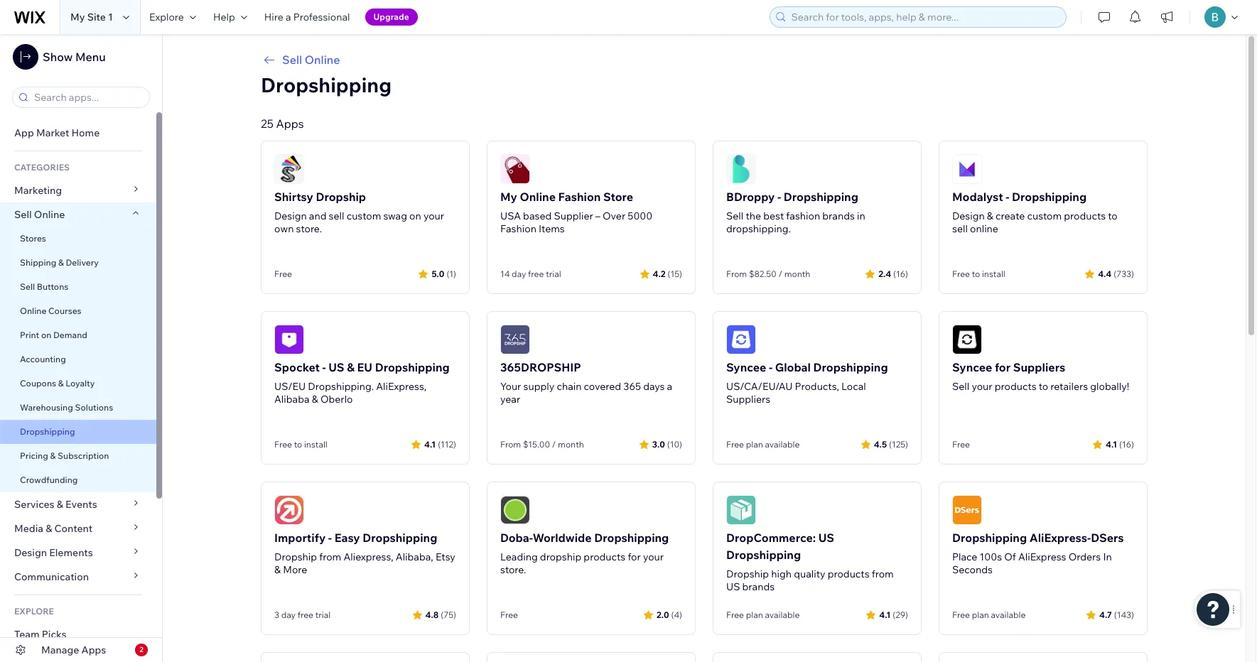 Task type: vqa. For each thing, say whether or not it's contained in the screenshot.
'free' related to Importify
yes



Task type: describe. For each thing, give the bounding box(es) containing it.
(15)
[[668, 268, 682, 279]]

2 vertical spatial us
[[726, 581, 740, 593]]

syncee for suppliers logo image
[[952, 325, 982, 355]]

aliexpress-
[[1029, 531, 1091, 545]]

loyalty
[[66, 378, 95, 389]]

& left oberlo
[[312, 393, 318, 406]]

hire a professional
[[264, 11, 350, 23]]

syncee for suppliers sell your products to retailers globally!
[[952, 360, 1129, 393]]

shipping
[[20, 257, 56, 268]]

syncee - global dropshipping us/ca/eu/au products, local suppliers
[[726, 360, 888, 406]]

design inside modalyst - dropshipping design & create custom products to sell online
[[952, 210, 985, 222]]

supply
[[523, 380, 554, 393]]

easy
[[334, 531, 360, 545]]

(10)
[[667, 439, 682, 449]]

on inside sidebar element
[[41, 330, 51, 340]]

4.2 (15)
[[653, 268, 682, 279]]

a inside hire a professional link
[[286, 11, 291, 23]]

from inside dropcommerce: us dropshipping dropship high quality products from us brands
[[872, 568, 894, 581]]

free down seconds
[[952, 610, 970, 620]]

dropshipping inside spocket - us & eu dropshipping us/eu dropshipping. aliexpress, alibaba & oberlo
[[375, 360, 450, 374]]

products inside dropcommerce: us dropshipping dropship high quality products from us brands
[[828, 568, 869, 581]]

sell buttons link
[[0, 275, 156, 299]]

more
[[283, 564, 307, 576]]

for inside syncee for suppliers sell your products to retailers globally!
[[995, 360, 1011, 374]]

sell inside modalyst - dropshipping design & create custom products to sell online
[[952, 222, 968, 235]]

& inside modalyst - dropshipping design & create custom products to sell online
[[987, 210, 993, 222]]

media & content
[[14, 522, 93, 535]]

dropshipping inside doba-worldwide dropshipping leading dropship products for your store.
[[594, 531, 669, 545]]

etsy
[[436, 551, 455, 564]]

4.7
[[1099, 609, 1112, 620]]

dropcommerce:
[[726, 531, 816, 545]]

spocket - us & eu dropshipping logo image
[[274, 325, 304, 355]]

to down online
[[972, 269, 980, 279]]

- for syncee
[[769, 360, 772, 374]]

coupons & loyalty
[[20, 378, 95, 389]]

free right '(125)'
[[952, 439, 970, 450]]

services & events
[[14, 498, 97, 511]]

bdroppy - dropshipping logo image
[[726, 154, 756, 184]]

hire a professional link
[[256, 0, 359, 34]]

warehousing
[[20, 402, 73, 413]]

days
[[643, 380, 665, 393]]

coupons & loyalty link
[[0, 372, 156, 396]]

syncee for syncee - global dropshipping
[[726, 360, 766, 374]]

4.4 (733)
[[1098, 268, 1134, 279]]

install for design
[[982, 269, 1005, 279]]

high
[[771, 568, 792, 581]]

store. inside shirtsy dropship design and sell custom swag on your own store.
[[296, 222, 322, 235]]

your inside shirtsy dropship design and sell custom swag on your own store.
[[423, 210, 444, 222]]

online
[[970, 222, 998, 235]]

subscription
[[58, 451, 109, 461]]

delivery
[[66, 257, 99, 268]]

based
[[523, 210, 552, 222]]

own
[[274, 222, 294, 235]]

dropship inside dropcommerce: us dropshipping dropship high quality products from us brands
[[726, 568, 769, 581]]

trial for -
[[315, 610, 331, 620]]

available for place
[[991, 610, 1026, 620]]

products inside syncee for suppliers sell your products to retailers globally!
[[995, 380, 1036, 393]]

solutions
[[75, 402, 113, 413]]

4.5 (125)
[[874, 439, 908, 449]]

free plan available for dropshipping
[[726, 439, 800, 450]]

(16) for bdroppy - dropshipping
[[893, 268, 908, 279]]

sidebar element
[[0, 34, 163, 662]]

4.1 (16)
[[1106, 439, 1134, 449]]

free plan available for dropship
[[726, 610, 800, 620]]

3 day free trial
[[274, 610, 331, 620]]

brands inside bdroppy - dropshipping sell the best fashion brands in dropshipping.
[[822, 210, 855, 222]]

accounting link
[[0, 347, 156, 372]]

your inside syncee for suppliers sell your products to retailers globally!
[[972, 380, 992, 393]]

dropshipping inside sidebar element
[[20, 426, 75, 437]]

globally!
[[1090, 380, 1129, 393]]

upgrade button
[[365, 9, 418, 26]]

$15.00
[[523, 439, 550, 450]]

to inside modalyst - dropshipping design & create custom products to sell online
[[1108, 210, 1118, 222]]

doba-worldwide dropshipping leading dropship products for your store.
[[500, 531, 669, 576]]

trial for online
[[546, 269, 561, 279]]

elements
[[49, 546, 93, 559]]

products inside modalyst - dropshipping design & create custom products to sell online
[[1064, 210, 1106, 222]]

(733)
[[1114, 268, 1134, 279]]

global
[[775, 360, 811, 374]]

free down leading on the bottom left of page
[[500, 610, 518, 620]]

communication link
[[0, 565, 156, 589]]

dropshipping inside dropcommerce: us dropshipping dropship high quality products from us brands
[[726, 548, 801, 562]]

best
[[763, 210, 784, 222]]

free down own
[[274, 269, 292, 279]]

for inside doba-worldwide dropshipping leading dropship products for your store.
[[628, 551, 641, 564]]

products,
[[795, 380, 839, 393]]

us/ca/eu/au
[[726, 380, 793, 393]]

2.4
[[878, 268, 891, 279]]

warehousing solutions link
[[0, 396, 156, 420]]

manage
[[41, 644, 79, 657]]

usa
[[500, 210, 521, 222]]

0 horizontal spatial fashion
[[500, 222, 536, 235]]

/ for dropshipping
[[778, 269, 782, 279]]

sell buttons
[[20, 281, 68, 292]]

my online fashion store logo image
[[500, 154, 530, 184]]

design inside shirtsy dropship design and sell custom swag on your own store.
[[274, 210, 307, 222]]

& inside media & content link
[[46, 522, 52, 535]]

sell down hire a professional link
[[282, 53, 302, 67]]

importify - easy dropshipping dropship from aliexpress, alibaba, etsy & more
[[274, 531, 455, 576]]

content
[[54, 522, 93, 535]]

0 horizontal spatial sell online link
[[0, 203, 156, 227]]

dropcommerce: us dropshipping logo image
[[726, 495, 756, 525]]

my site 1
[[70, 11, 113, 23]]

sell inside bdroppy - dropshipping sell the best fashion brands in dropshipping.
[[726, 210, 743, 222]]

app
[[14, 126, 34, 139]]

sell inside shirtsy dropship design and sell custom swag on your own store.
[[329, 210, 344, 222]]

(125)
[[889, 439, 908, 449]]

free right (10)
[[726, 439, 744, 450]]

dropshipping.
[[726, 222, 791, 235]]

online down marketing
[[34, 208, 65, 221]]

365
[[623, 380, 641, 393]]

team picks link
[[0, 622, 156, 647]]

4.5
[[874, 439, 887, 449]]

to inside syncee for suppliers sell your products to retailers globally!
[[1039, 380, 1048, 393]]

menu
[[75, 50, 106, 64]]

from $15.00 / month
[[500, 439, 584, 450]]

dropship inside the importify - easy dropshipping dropship from aliexpress, alibaba, etsy & more
[[274, 551, 317, 564]]

4.8 (75)
[[425, 609, 456, 620]]

25 apps
[[261, 117, 304, 131]]

your inside doba-worldwide dropshipping leading dropship products for your store.
[[643, 551, 664, 564]]

2 horizontal spatial us
[[818, 531, 834, 545]]

& left eu
[[347, 360, 355, 374]]

pricing & subscription
[[20, 451, 109, 461]]

online courses
[[20, 306, 81, 316]]

suppliers inside syncee for suppliers sell your products to retailers globally!
[[1013, 360, 1065, 374]]

in
[[1103, 551, 1112, 564]]

from inside the importify - easy dropshipping dropship from aliexpress, alibaba, etsy & more
[[319, 551, 341, 564]]

alibaba
[[274, 393, 309, 406]]

plan for dropship
[[746, 610, 763, 620]]

eu
[[357, 360, 372, 374]]

show menu
[[43, 50, 106, 64]]

dropcommerce: us dropshipping dropship high quality products from us brands
[[726, 531, 894, 593]]

media & content link
[[0, 517, 156, 541]]

(29)
[[893, 609, 908, 620]]

show menu button
[[13, 44, 106, 70]]

1
[[108, 11, 113, 23]]

free for importify
[[297, 610, 313, 620]]

your
[[500, 380, 521, 393]]

doba-worldwide dropshipping logo image
[[500, 495, 530, 525]]

dropshipping inside dropshipping aliexpress-dsers place 100s of aliexpress orders in seconds
[[952, 531, 1027, 545]]

online courses link
[[0, 299, 156, 323]]

dropshipping inside bdroppy - dropshipping sell the best fashion brands in dropshipping.
[[784, 190, 858, 204]]

on inside shirtsy dropship design and sell custom swag on your own store.
[[409, 210, 421, 222]]

app market home link
[[0, 121, 156, 145]]



Task type: locate. For each thing, give the bounding box(es) containing it.
plan for place
[[972, 610, 989, 620]]

(1)
[[447, 268, 456, 279]]

free plan available for place
[[952, 610, 1026, 620]]

covered
[[584, 380, 621, 393]]

my for site
[[70, 11, 85, 23]]

1 vertical spatial apps
[[81, 644, 106, 657]]

fashion up supplier
[[558, 190, 601, 204]]

media
[[14, 522, 43, 535]]

to up 4.4 (733)
[[1108, 210, 1118, 222]]

us inside spocket - us & eu dropshipping us/eu dropshipping. aliexpress, alibaba & oberlo
[[328, 360, 344, 374]]

sell online inside sidebar element
[[14, 208, 65, 221]]

available for dropshipping
[[765, 439, 800, 450]]

buttons
[[37, 281, 68, 292]]

2
[[139, 645, 143, 654]]

us up dropshipping.
[[328, 360, 344, 374]]

sell down syncee for suppliers logo
[[952, 380, 969, 393]]

0 horizontal spatial my
[[70, 11, 85, 23]]

brands down dropcommerce:
[[742, 581, 775, 593]]

marketing link
[[0, 178, 156, 203]]

custom inside modalyst - dropshipping design & create custom products to sell online
[[1027, 210, 1062, 222]]

upgrade
[[373, 11, 409, 22]]

coupons
[[20, 378, 56, 389]]

1 horizontal spatial my
[[500, 190, 517, 204]]

sell online down hire a professional
[[282, 53, 340, 67]]

1 vertical spatial on
[[41, 330, 51, 340]]

0 vertical spatial /
[[778, 269, 782, 279]]

from up 4.1 (29)
[[872, 568, 894, 581]]

free to install down online
[[952, 269, 1005, 279]]

dropshipping inside modalyst - dropshipping design & create custom products to sell online
[[1012, 190, 1087, 204]]

4.1
[[424, 439, 436, 449], [1106, 439, 1117, 449], [879, 609, 891, 620]]

shirtsy dropship design and sell custom swag on your own store.
[[274, 190, 444, 235]]

0 vertical spatial dropship
[[316, 190, 366, 204]]

install down online
[[982, 269, 1005, 279]]

design down media
[[14, 546, 47, 559]]

0 horizontal spatial for
[[628, 551, 641, 564]]

0 vertical spatial store.
[[296, 222, 322, 235]]

0 horizontal spatial from
[[500, 439, 521, 450]]

suppliers inside the syncee - global dropshipping us/ca/eu/au products, local suppliers
[[726, 393, 770, 406]]

aliexpress,
[[343, 551, 393, 564]]

dropshipping up 25 apps
[[261, 72, 392, 97]]

design elements link
[[0, 541, 156, 565]]

brands
[[822, 210, 855, 222], [742, 581, 775, 593]]

sell left the
[[726, 210, 743, 222]]

1 horizontal spatial from
[[726, 269, 747, 279]]

- up the best
[[777, 190, 781, 204]]

install for &
[[304, 439, 327, 450]]

0 horizontal spatial on
[[41, 330, 51, 340]]

1 horizontal spatial on
[[409, 210, 421, 222]]

0 vertical spatial from
[[726, 269, 747, 279]]

1 vertical spatial /
[[552, 439, 556, 450]]

day for my
[[512, 269, 526, 279]]

1 horizontal spatial store.
[[500, 564, 526, 576]]

1 horizontal spatial syncee
[[952, 360, 992, 374]]

& inside the importify - easy dropshipping dropship from aliexpress, alibaba, etsy & more
[[274, 564, 281, 576]]

seconds
[[952, 564, 993, 576]]

month for dropshipping
[[784, 269, 810, 279]]

dropshipping right the worldwide
[[594, 531, 669, 545]]

1 horizontal spatial a
[[667, 380, 672, 393]]

day right 14
[[512, 269, 526, 279]]

sell inside syncee for suppliers sell your products to retailers globally!
[[952, 380, 969, 393]]

on right print
[[41, 330, 51, 340]]

store. down doba-
[[500, 564, 526, 576]]

2 custom from the left
[[1027, 210, 1062, 222]]

0 horizontal spatial us
[[328, 360, 344, 374]]

1 vertical spatial (16)
[[1119, 439, 1134, 449]]

to down alibaba
[[294, 439, 302, 450]]

syncee
[[726, 360, 766, 374], [952, 360, 992, 374]]

a right days
[[667, 380, 672, 393]]

month for supply
[[558, 439, 584, 450]]

4.8
[[425, 609, 439, 620]]

my
[[70, 11, 85, 23], [500, 190, 517, 204]]

1 vertical spatial day
[[281, 610, 296, 620]]

- for spocket
[[322, 360, 326, 374]]

from down 'easy'
[[319, 551, 341, 564]]

sell up stores
[[14, 208, 32, 221]]

dropshipping up local at the right bottom of page
[[813, 360, 888, 374]]

suppliers up retailers
[[1013, 360, 1065, 374]]

in
[[857, 210, 865, 222]]

0 horizontal spatial a
[[286, 11, 291, 23]]

& left create
[[987, 210, 993, 222]]

0 horizontal spatial your
[[423, 210, 444, 222]]

bdroppy
[[726, 190, 775, 204]]

syncee for syncee for suppliers
[[952, 360, 992, 374]]

syncee - global dropshipping logo image
[[726, 325, 756, 355]]

/ right $82.50
[[778, 269, 782, 279]]

2.0
[[657, 609, 669, 620]]

0 vertical spatial from
[[319, 551, 341, 564]]

1 horizontal spatial trial
[[546, 269, 561, 279]]

0 vertical spatial apps
[[276, 117, 304, 131]]

1 horizontal spatial day
[[512, 269, 526, 279]]

0 horizontal spatial /
[[552, 439, 556, 450]]

4.1 left the (29)
[[879, 609, 891, 620]]

dropshipping link
[[0, 420, 156, 444]]

dropshipping up 100s
[[952, 531, 1027, 545]]

available down high
[[765, 610, 800, 620]]

shipping & delivery link
[[0, 251, 156, 275]]

online up based at the left top of page
[[520, 190, 556, 204]]

from left $15.00
[[500, 439, 521, 450]]

sell online down marketing
[[14, 208, 65, 221]]

team
[[14, 628, 40, 641]]

plan for dropshipping
[[746, 439, 763, 450]]

0 horizontal spatial day
[[281, 610, 296, 620]]

- inside the syncee - global dropshipping us/ca/eu/au products, local suppliers
[[769, 360, 772, 374]]

syncee up us/ca/eu/au on the bottom right of page
[[726, 360, 766, 374]]

free right 14
[[528, 269, 544, 279]]

free to install for design
[[952, 269, 1005, 279]]

0 vertical spatial install
[[982, 269, 1005, 279]]

- left 'easy'
[[328, 531, 332, 545]]

oberlo
[[320, 393, 353, 406]]

month right $15.00
[[558, 439, 584, 450]]

sell right and
[[329, 210, 344, 222]]

the
[[746, 210, 761, 222]]

products up 4.4
[[1064, 210, 1106, 222]]

1 vertical spatial store.
[[500, 564, 526, 576]]

& right "pricing" on the bottom of the page
[[50, 451, 56, 461]]

design down modalyst
[[952, 210, 985, 222]]

suppliers down syncee - global dropshipping logo
[[726, 393, 770, 406]]

custom left swag
[[347, 210, 381, 222]]

trial right 3
[[315, 610, 331, 620]]

1 vertical spatial us
[[818, 531, 834, 545]]

Search apps... field
[[30, 87, 145, 107]]

free to install down alibaba
[[274, 439, 327, 450]]

stores link
[[0, 227, 156, 251]]

courses
[[48, 306, 81, 316]]

my left site
[[70, 11, 85, 23]]

1 horizontal spatial sell online link
[[261, 51, 1148, 68]]

syncee down syncee for suppliers logo
[[952, 360, 992, 374]]

0 horizontal spatial sell online
[[14, 208, 65, 221]]

0 vertical spatial day
[[512, 269, 526, 279]]

1 horizontal spatial (16)
[[1119, 439, 1134, 449]]

over
[[603, 210, 625, 222]]

0 vertical spatial my
[[70, 11, 85, 23]]

design
[[274, 210, 307, 222], [952, 210, 985, 222], [14, 546, 47, 559]]

on
[[409, 210, 421, 222], [41, 330, 51, 340]]

0 vertical spatial a
[[286, 11, 291, 23]]

(4)
[[671, 609, 682, 620]]

fashion left items
[[500, 222, 536, 235]]

syncee inside syncee for suppliers sell your products to retailers globally!
[[952, 360, 992, 374]]

4.1 for spocket - us & eu dropshipping
[[424, 439, 436, 449]]

(16) down globally!
[[1119, 439, 1134, 449]]

design inside sidebar element
[[14, 546, 47, 559]]

0 horizontal spatial design
[[14, 546, 47, 559]]

1 custom from the left
[[347, 210, 381, 222]]

apps right manage
[[81, 644, 106, 657]]

available for dropship
[[765, 610, 800, 620]]

365dropship logo image
[[500, 325, 530, 355]]

1 horizontal spatial us
[[726, 581, 740, 593]]

0 vertical spatial suppliers
[[1013, 360, 1065, 374]]

1 horizontal spatial from
[[872, 568, 894, 581]]

online down "professional"
[[305, 53, 340, 67]]

warehousing solutions
[[20, 402, 113, 413]]

1 vertical spatial for
[[628, 551, 641, 564]]

my for online
[[500, 190, 517, 204]]

1 vertical spatial a
[[667, 380, 672, 393]]

0 vertical spatial for
[[995, 360, 1011, 374]]

0 vertical spatial trial
[[546, 269, 561, 279]]

1 horizontal spatial custom
[[1027, 210, 1062, 222]]

(112)
[[438, 439, 456, 449]]

0 horizontal spatial from
[[319, 551, 341, 564]]

day for importify
[[281, 610, 296, 620]]

syncee inside the syncee - global dropshipping us/ca/eu/au products, local suppliers
[[726, 360, 766, 374]]

from for -
[[726, 269, 747, 279]]

1 vertical spatial from
[[872, 568, 894, 581]]

4.1 for dropcommerce: us dropshipping
[[879, 609, 891, 620]]

/ for supply
[[552, 439, 556, 450]]

- for importify
[[328, 531, 332, 545]]

& inside coupons & loyalty link
[[58, 378, 64, 389]]

store. right own
[[296, 222, 322, 235]]

communication
[[14, 571, 91, 583]]

dropshipping inside the syncee - global dropshipping us/ca/eu/au products, local suppliers
[[813, 360, 888, 374]]

dropshipping inside the importify - easy dropshipping dropship from aliexpress, alibaba, etsy & more
[[363, 531, 437, 545]]

custom inside shirtsy dropship design and sell custom swag on your own store.
[[347, 210, 381, 222]]

from left $82.50
[[726, 269, 747, 279]]

free
[[528, 269, 544, 279], [297, 610, 313, 620]]

1 horizontal spatial 4.1
[[879, 609, 891, 620]]

0 vertical spatial us
[[328, 360, 344, 374]]

day right 3
[[281, 610, 296, 620]]

us
[[328, 360, 344, 374], [818, 531, 834, 545], [726, 581, 740, 593]]

shirtsy
[[274, 190, 313, 204]]

- inside bdroppy - dropshipping sell the best fashion brands in dropshipping.
[[777, 190, 781, 204]]

2 horizontal spatial your
[[972, 380, 992, 393]]

1 horizontal spatial for
[[995, 360, 1011, 374]]

0 horizontal spatial syncee
[[726, 360, 766, 374]]

dropship
[[540, 551, 581, 564]]

pricing & subscription link
[[0, 444, 156, 468]]

a right hire
[[286, 11, 291, 23]]

1 horizontal spatial design
[[274, 210, 307, 222]]

- up create
[[1006, 190, 1009, 204]]

free plan available down high
[[726, 610, 800, 620]]

fashion
[[558, 190, 601, 204], [500, 222, 536, 235]]

- inside spocket - us & eu dropshipping us/eu dropshipping. aliexpress, alibaba & oberlo
[[322, 360, 326, 374]]

free for my
[[528, 269, 544, 279]]

& left events
[[57, 498, 63, 511]]

0 vertical spatial month
[[784, 269, 810, 279]]

1 vertical spatial sell online
[[14, 208, 65, 221]]

events
[[65, 498, 97, 511]]

1 horizontal spatial month
[[784, 269, 810, 279]]

free to install for &
[[274, 439, 327, 450]]

1 horizontal spatial /
[[778, 269, 782, 279]]

- for modalyst
[[1006, 190, 1009, 204]]

2 horizontal spatial design
[[952, 210, 985, 222]]

install down oberlo
[[304, 439, 327, 450]]

custom
[[347, 210, 381, 222], [1027, 210, 1062, 222]]

products right dropship
[[584, 551, 626, 564]]

dropshipping up create
[[1012, 190, 1087, 204]]

sell left the buttons
[[20, 281, 35, 292]]

$82.50
[[749, 269, 777, 279]]

dropship left high
[[726, 568, 769, 581]]

& left the delivery on the left of page
[[58, 257, 64, 268]]

1 vertical spatial install
[[304, 439, 327, 450]]

3
[[274, 610, 279, 620]]

1 horizontal spatial suppliers
[[1013, 360, 1065, 374]]

4.1 (112)
[[424, 439, 456, 449]]

0 vertical spatial brands
[[822, 210, 855, 222]]

0 vertical spatial your
[[423, 210, 444, 222]]

0 horizontal spatial store.
[[296, 222, 322, 235]]

available down us/ca/eu/au on the bottom right of page
[[765, 439, 800, 450]]

apps for 25 apps
[[276, 117, 304, 131]]

your right swag
[[423, 210, 444, 222]]

free to install
[[952, 269, 1005, 279], [274, 439, 327, 450]]

1 horizontal spatial install
[[982, 269, 1005, 279]]

apps inside sidebar element
[[81, 644, 106, 657]]

1 horizontal spatial brands
[[822, 210, 855, 222]]

0 horizontal spatial month
[[558, 439, 584, 450]]

plan
[[746, 439, 763, 450], [746, 610, 763, 620], [972, 610, 989, 620]]

a inside 365dropship your supply chain covered 365 days a year
[[667, 380, 672, 393]]

1 vertical spatial month
[[558, 439, 584, 450]]

us up quality
[[818, 531, 834, 545]]

dropshipping down dropcommerce:
[[726, 548, 801, 562]]

- inside the importify - easy dropshipping dropship from aliexpress, alibaba, etsy & more
[[328, 531, 332, 545]]

0 horizontal spatial brands
[[742, 581, 775, 593]]

free up syncee for suppliers logo
[[952, 269, 970, 279]]

(16) for syncee for suppliers
[[1119, 439, 1134, 449]]

free plan available down us/ca/eu/au on the bottom right of page
[[726, 439, 800, 450]]

2 vertical spatial dropship
[[726, 568, 769, 581]]

dropshipping up alibaba,
[[363, 531, 437, 545]]

apps right the 25
[[276, 117, 304, 131]]

1 vertical spatial your
[[972, 380, 992, 393]]

from $82.50 / month
[[726, 269, 810, 279]]

online inside my online fashion store usa based supplier – over 5000 fashion items
[[520, 190, 556, 204]]

dropshipping aliexpress-dsers logo image
[[952, 495, 982, 525]]

0 vertical spatial free to install
[[952, 269, 1005, 279]]

1 vertical spatial my
[[500, 190, 517, 204]]

dropship
[[316, 190, 366, 204], [274, 551, 317, 564], [726, 568, 769, 581]]

1 vertical spatial free to install
[[274, 439, 327, 450]]

crowdfunding link
[[0, 468, 156, 492]]

dropshipping.
[[308, 380, 374, 393]]

& inside services & events link
[[57, 498, 63, 511]]

365dropship your supply chain covered 365 days a year
[[500, 360, 672, 406]]

0 horizontal spatial trial
[[315, 610, 331, 620]]

apps for manage apps
[[81, 644, 106, 657]]

1 vertical spatial suppliers
[[726, 393, 770, 406]]

local
[[841, 380, 866, 393]]

4.1 left "(112)"
[[424, 439, 436, 449]]

your down syncee for suppliers logo
[[972, 380, 992, 393]]

& inside shipping & delivery 'link'
[[58, 257, 64, 268]]

0 vertical spatial on
[[409, 210, 421, 222]]

trial down items
[[546, 269, 561, 279]]

1 syncee from the left
[[726, 360, 766, 374]]

aliexpress
[[1018, 551, 1066, 564]]

dropshipping up "fashion"
[[784, 190, 858, 204]]

us left high
[[726, 581, 740, 593]]

3.0 (10)
[[652, 439, 682, 449]]

- left global
[[769, 360, 772, 374]]

online up print
[[20, 306, 46, 316]]

free down alibaba
[[274, 439, 292, 450]]

products inside doba-worldwide dropshipping leading dropship products for your store.
[[584, 551, 626, 564]]

(143)
[[1114, 609, 1134, 620]]

importify - easy dropshipping logo image
[[274, 495, 304, 525]]

& right media
[[46, 522, 52, 535]]

- up dropshipping.
[[322, 360, 326, 374]]

day
[[512, 269, 526, 279], [281, 610, 296, 620]]

demand
[[53, 330, 87, 340]]

dsers
[[1091, 531, 1124, 545]]

1 horizontal spatial sell online
[[282, 53, 340, 67]]

1 vertical spatial brands
[[742, 581, 775, 593]]

services & events link
[[0, 492, 156, 517]]

& left "loyalty"
[[58, 378, 64, 389]]

0 horizontal spatial custom
[[347, 210, 381, 222]]

- for bdroppy
[[777, 190, 781, 204]]

0 vertical spatial free
[[528, 269, 544, 279]]

products left retailers
[[995, 380, 1036, 393]]

modalyst - dropshipping logo image
[[952, 154, 982, 184]]

1 horizontal spatial apps
[[276, 117, 304, 131]]

1 horizontal spatial your
[[643, 551, 664, 564]]

0 horizontal spatial free
[[297, 610, 313, 620]]

0 vertical spatial fashion
[[558, 190, 601, 204]]

0 horizontal spatial sell
[[329, 210, 344, 222]]

store. inside doba-worldwide dropshipping leading dropship products for your store.
[[500, 564, 526, 576]]

0 vertical spatial sell online link
[[261, 51, 1148, 68]]

0 vertical spatial (16)
[[893, 268, 908, 279]]

my inside my online fashion store usa based supplier – over 5000 fashion items
[[500, 190, 517, 204]]

dropship up and
[[316, 190, 366, 204]]

2 horizontal spatial 4.1
[[1106, 439, 1117, 449]]

custom right create
[[1027, 210, 1062, 222]]

0 horizontal spatial free to install
[[274, 439, 327, 450]]

dropshipping up aliexpress,
[[375, 360, 450, 374]]

0 vertical spatial sell online
[[282, 53, 340, 67]]

products right quality
[[828, 568, 869, 581]]

- inside modalyst - dropshipping design & create custom products to sell online
[[1006, 190, 1009, 204]]

2 syncee from the left
[[952, 360, 992, 374]]

0 horizontal spatial (16)
[[893, 268, 908, 279]]

modalyst - dropshipping design & create custom products to sell online
[[952, 190, 1118, 235]]

supplier
[[554, 210, 593, 222]]

free right (4)
[[726, 610, 744, 620]]

my up usa
[[500, 190, 517, 204]]

stores
[[20, 233, 46, 244]]

1 vertical spatial fashion
[[500, 222, 536, 235]]

shirtsy dropship logo image
[[274, 154, 304, 184]]

services
[[14, 498, 54, 511]]

& inside pricing & subscription link
[[50, 451, 56, 461]]

aliexpress,
[[376, 380, 427, 393]]

1 vertical spatial trial
[[315, 610, 331, 620]]

hire
[[264, 11, 283, 23]]

& left more
[[274, 564, 281, 576]]

marketing
[[14, 184, 62, 197]]

brands inside dropcommerce: us dropshipping dropship high quality products from us brands
[[742, 581, 775, 593]]

25
[[261, 117, 274, 131]]

2 vertical spatial your
[[643, 551, 664, 564]]

dropship down importify
[[274, 551, 317, 564]]

modalyst
[[952, 190, 1003, 204]]

chain
[[557, 380, 582, 393]]

spocket
[[274, 360, 320, 374]]

print on demand link
[[0, 323, 156, 347]]

free
[[274, 269, 292, 279], [952, 269, 970, 279], [274, 439, 292, 450], [726, 439, 744, 450], [952, 439, 970, 450], [500, 610, 518, 620], [726, 610, 744, 620], [952, 610, 970, 620]]

from for your
[[500, 439, 521, 450]]

dropshipping down 'warehousing'
[[20, 426, 75, 437]]

4.1 for syncee for suppliers
[[1106, 439, 1117, 449]]

dropship inside shirtsy dropship design and sell custom swag on your own store.
[[316, 190, 366, 204]]

1 vertical spatial sell online link
[[0, 203, 156, 227]]

online
[[305, 53, 340, 67], [520, 190, 556, 204], [34, 208, 65, 221], [20, 306, 46, 316]]

store
[[603, 190, 633, 204]]

leading
[[500, 551, 538, 564]]

0 horizontal spatial apps
[[81, 644, 106, 657]]

items
[[539, 222, 565, 235]]

Search for tools, apps, help & more... field
[[787, 7, 1062, 27]]

4.1 down globally!
[[1106, 439, 1117, 449]]



